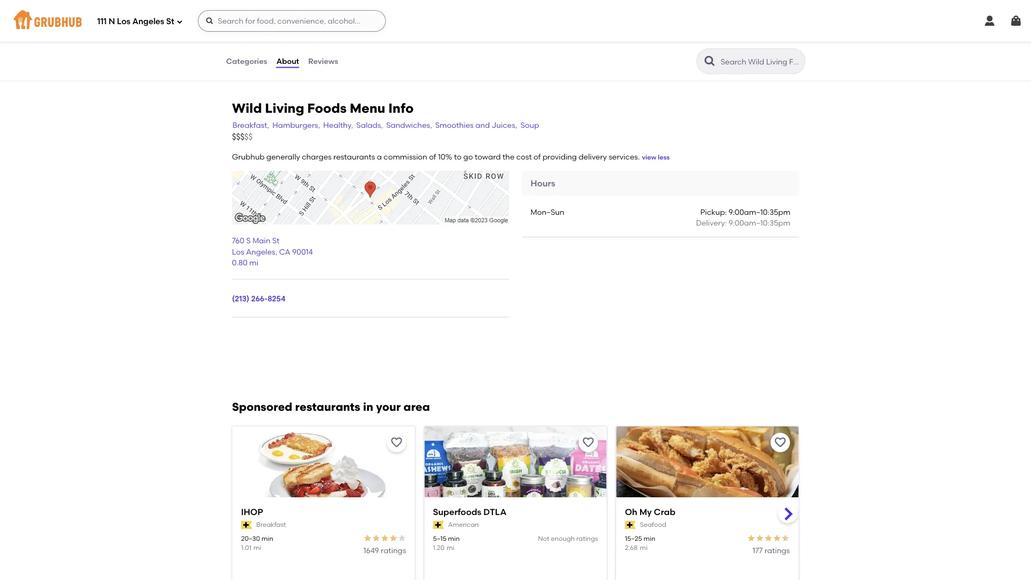Task type: describe. For each thing, give the bounding box(es) containing it.
760 s main st los angeles , ca 90014 0.80 mi
[[232, 236, 313, 267]]

1 of from the left
[[429, 152, 436, 161]]

cost
[[516, 152, 532, 161]]

less
[[658, 154, 670, 161]]

view
[[642, 154, 656, 161]]

reviews
[[308, 57, 338, 66]]

not enough ratings
[[538, 535, 598, 543]]

ihop link
[[241, 506, 406, 518]]

2 · from the left
[[438, 5, 439, 14]]

st inside the 760 s main st los angeles , ca 90014 0.80 mi
[[272, 236, 280, 246]]

about
[[276, 57, 299, 66]]

8254
[[268, 294, 286, 303]]

healthy,
[[323, 121, 353, 130]]

american
[[448, 521, 479, 529]]

enough
[[551, 535, 575, 543]]

20–30 min 1.01 mi
[[241, 535, 273, 552]]

2.68
[[625, 544, 638, 552]]

seafood
[[640, 521, 666, 529]]

$$$
[[232, 132, 244, 142]]

ratings for oh my crab
[[765, 546, 790, 555]]

categories
[[226, 57, 267, 66]]

sandwiches, button
[[386, 119, 433, 131]]

1 9:00am–10:35pm from the top
[[729, 208, 791, 217]]

save this restaurant button for superfoods
[[579, 433, 598, 453]]

0 horizontal spatial svg image
[[205, 17, 214, 25]]

1.01
[[241, 544, 251, 552]]

min for oh my crab
[[644, 535, 655, 543]]

1 · from the left
[[378, 5, 380, 14]]

4 · from the left
[[507, 5, 508, 14]]

(213) 266-8254 button
[[232, 293, 286, 304]]

Search for food, convenience, alcohol... search field
[[198, 10, 386, 32]]

mi for oh my crab
[[640, 544, 648, 552]]

not
[[538, 535, 549, 543]]

sponsored restaurants in your area
[[232, 400, 430, 414]]

5–15
[[433, 535, 447, 543]]

soup button
[[520, 119, 540, 131]]

main navigation navigation
[[0, 0, 1031, 42]]

los inside the 760 s main st los angeles , ca 90014 0.80 mi
[[232, 247, 244, 256]]

main
[[253, 236, 270, 246]]

superfoods dtla link
[[433, 506, 598, 518]]

20–30
[[241, 535, 260, 543]]

sandwiches,
[[386, 121, 432, 130]]

smoothies and juices, button
[[435, 119, 518, 131]]

15–25
[[625, 535, 642, 543]]

hamburgers, button
[[272, 119, 321, 131]]

toward
[[475, 152, 501, 161]]

pickup:
[[701, 208, 727, 217]]

categories button
[[226, 42, 268, 81]]

oh my crab link
[[625, 506, 790, 518]]

1 save this restaurant button from the left
[[387, 433, 406, 453]]

mon–sun
[[531, 208, 564, 217]]

reviews button
[[308, 42, 339, 81]]

generally
[[266, 152, 300, 161]]

oh
[[625, 507, 637, 518]]

1 vertical spatial restaurants
[[295, 400, 360, 414]]

in
[[363, 400, 373, 414]]

10%
[[438, 152, 452, 161]]

breakfast, button
[[232, 119, 270, 131]]

save this restaurant button for oh
[[771, 433, 790, 453]]

177 ratings
[[753, 546, 790, 555]]

breakfast, hamburgers, healthy, salads, sandwiches, smoothies and juices, soup
[[233, 121, 539, 130]]

111
[[97, 17, 107, 26]]

s
[[246, 236, 251, 246]]

min for superfoods dtla
[[448, 535, 460, 543]]

subscription pass image
[[625, 521, 636, 530]]

1.20
[[433, 544, 445, 552]]

5–15 min 1.20 mi
[[433, 535, 460, 552]]

177
[[753, 546, 763, 555]]

delivery
[[579, 152, 607, 161]]

grubhub
[[232, 152, 265, 161]]

your
[[376, 400, 401, 414]]

dtla
[[484, 507, 507, 518]]

remedy
[[226, 33, 256, 42]]

$$$$$
[[232, 132, 253, 142]]

menu
[[350, 101, 385, 116]]

1 save this restaurant image from the left
[[390, 436, 403, 449]]

charges
[[302, 152, 332, 161]]

salads,
[[356, 121, 383, 130]]

honey
[[478, 5, 505, 14]]

and
[[475, 121, 490, 130]]

my
[[640, 507, 652, 518]]

delivery:
[[696, 218, 727, 228]]

crab
[[654, 507, 676, 518]]

search icon image
[[704, 55, 717, 68]]

266-
[[251, 294, 268, 303]]

angeles inside the 760 s main st los angeles , ca 90014 0.80 mi
[[246, 247, 275, 256]]

1649
[[364, 546, 379, 555]]

soup
[[521, 121, 539, 130]]

st inside main navigation navigation
[[166, 17, 174, 26]]



Task type: locate. For each thing, give the bounding box(es) containing it.
1 horizontal spatial of
[[534, 152, 541, 161]]

2 horizontal spatial save this restaurant image
[[774, 436, 787, 449]]

salads, button
[[356, 119, 384, 131]]

about button
[[276, 42, 300, 81]]

n
[[109, 17, 115, 26]]

ratings right the enough
[[576, 535, 598, 543]]

1 vertical spatial 9:00am–10:35pm
[[729, 218, 791, 228]]

0 horizontal spatial st
[[166, 17, 174, 26]]

ratings right 177
[[765, 546, 790, 555]]

0 horizontal spatial subscription pass image
[[241, 521, 252, 530]]

juices,
[[492, 121, 517, 130]]

restaurants left in
[[295, 400, 360, 414]]

hours
[[531, 178, 555, 189]]

min down the breakfast
[[262, 535, 273, 543]]

3 min from the left
[[644, 535, 655, 543]]

min for ihop
[[262, 535, 273, 543]]

1 vertical spatial angeles
[[246, 247, 275, 256]]

2 min from the left
[[448, 535, 460, 543]]

mi
[[249, 258, 258, 267], [254, 544, 261, 552], [447, 544, 454, 552], [640, 544, 648, 552]]

ratings for ihop
[[381, 546, 406, 555]]

foods
[[307, 101, 347, 116]]

superfoods dtla
[[433, 507, 507, 518]]

min right 5–15 on the left of the page
[[448, 535, 460, 543]]

9:00am–10:35pm right delivery:
[[729, 218, 791, 228]]

coconut · sweet cream · vanilla · honey · button
[[329, 0, 561, 26]]

3 save this restaurant button from the left
[[771, 433, 790, 453]]

view less button
[[642, 153, 670, 162]]

min
[[262, 535, 273, 543], [448, 535, 460, 543], [644, 535, 655, 543]]

1 horizontal spatial svg image
[[983, 15, 996, 27]]

min inside 5–15 min 1.20 mi
[[448, 535, 460, 543]]

subscription pass image up 5–15 on the left of the page
[[433, 521, 444, 530]]

2 of from the left
[[534, 152, 541, 161]]

2 subscription pass image from the left
[[433, 521, 444, 530]]

living
[[265, 101, 304, 116]]

0 horizontal spatial svg image
[[176, 19, 183, 25]]

providing
[[543, 152, 577, 161]]

1 horizontal spatial save this restaurant image
[[582, 436, 595, 449]]

0 horizontal spatial los
[[117, 17, 130, 26]]

hamburgers,
[[272, 121, 320, 130]]

coconut
[[335, 5, 376, 14]]

subscription pass image
[[241, 521, 252, 530], [433, 521, 444, 530]]

90014
[[292, 247, 313, 256]]

,
[[275, 247, 277, 256]]

mi right 0.80
[[249, 258, 258, 267]]

mi right the '1.01'
[[254, 544, 261, 552]]

of
[[429, 152, 436, 161], [534, 152, 541, 161]]

2 save this restaurant button from the left
[[579, 433, 598, 453]]

0 horizontal spatial angeles
[[132, 17, 164, 26]]

area
[[404, 400, 430, 414]]

1 horizontal spatial svg image
[[1010, 15, 1023, 27]]

bar
[[257, 33, 273, 42]]

ca
[[279, 247, 290, 256]]

2 horizontal spatial save this restaurant button
[[771, 433, 790, 453]]

healthy, button
[[323, 119, 354, 131]]

mi right 2.68
[[640, 544, 648, 552]]

of left 10%
[[429, 152, 436, 161]]

mi inside 5–15 min 1.20 mi
[[447, 544, 454, 552]]

0 horizontal spatial save this restaurant button
[[387, 433, 406, 453]]

svg image
[[1010, 15, 1023, 27], [176, 19, 183, 25]]

info
[[388, 101, 414, 116]]

2 9:00am–10:35pm from the top
[[729, 218, 791, 228]]

1 min from the left
[[262, 535, 273, 543]]

los
[[117, 17, 130, 26], [232, 247, 244, 256]]

Search Wild Living Foods search field
[[720, 56, 802, 67]]

to
[[454, 152, 462, 161]]

0 horizontal spatial of
[[429, 152, 436, 161]]

min inside 15–25 min 2.68 mi
[[644, 535, 655, 543]]

mi inside the 760 s main st los angeles , ca 90014 0.80 mi
[[249, 258, 258, 267]]

mi inside 20–30 min 1.01 mi
[[254, 544, 261, 552]]

mi for superfoods dtla
[[447, 544, 454, 552]]

remedy bar tab
[[226, 32, 301, 43]]

1 horizontal spatial ratings
[[576, 535, 598, 543]]

cream
[[409, 5, 436, 14]]

grubhub generally charges restaurants a commission of 10% to go toward the cost of providing delivery services. view less
[[232, 152, 670, 161]]

restaurants
[[333, 152, 375, 161], [295, 400, 360, 414]]

· left sweet
[[378, 5, 380, 14]]

save this restaurant image
[[390, 436, 403, 449], [582, 436, 595, 449], [774, 436, 787, 449]]

1 vertical spatial st
[[272, 236, 280, 246]]

st
[[166, 17, 174, 26], [272, 236, 280, 246]]

1 horizontal spatial save this restaurant button
[[579, 433, 598, 453]]

mi inside 15–25 min 2.68 mi
[[640, 544, 648, 552]]

3 · from the left
[[474, 5, 476, 14]]

los right the n
[[117, 17, 130, 26]]

1 subscription pass image from the left
[[241, 521, 252, 530]]

los inside main navigation navigation
[[117, 17, 130, 26]]

subscription pass image for ihop
[[241, 521, 252, 530]]

svg image
[[983, 15, 996, 27], [205, 17, 214, 25]]

0 horizontal spatial min
[[262, 535, 273, 543]]

save this restaurant image for oh
[[774, 436, 787, 449]]

min inside 20–30 min 1.01 mi
[[262, 535, 273, 543]]

0 vertical spatial st
[[166, 17, 174, 26]]

0 vertical spatial 9:00am–10:35pm
[[729, 208, 791, 217]]

subscription pass image up 20–30
[[241, 521, 252, 530]]

0 vertical spatial angeles
[[132, 17, 164, 26]]

superfoods
[[433, 507, 482, 518]]

· right the cream
[[438, 5, 439, 14]]

1 vertical spatial los
[[232, 247, 244, 256]]

0 horizontal spatial save this restaurant image
[[390, 436, 403, 449]]

9:00am–10:35pm
[[729, 208, 791, 217], [729, 218, 791, 228]]

2 save this restaurant image from the left
[[582, 436, 595, 449]]

star icon image
[[363, 534, 372, 543], [372, 534, 380, 543], [380, 534, 389, 543], [389, 534, 398, 543], [398, 534, 406, 543], [747, 534, 756, 543], [756, 534, 764, 543], [764, 534, 773, 543], [773, 534, 781, 543], [781, 534, 790, 543], [781, 534, 790, 543]]

breakfast,
[[233, 121, 269, 130]]

wild
[[232, 101, 262, 116]]

a
[[377, 152, 382, 161]]

mi right 1.20
[[447, 544, 454, 552]]

9:00am–10:35pm right the pickup:
[[729, 208, 791, 217]]

the
[[503, 152, 515, 161]]

ratings right 1649
[[381, 546, 406, 555]]

1 horizontal spatial angeles
[[246, 247, 275, 256]]

(213)
[[232, 294, 249, 303]]

pickup: 9:00am–10:35pm delivery: 9:00am–10:35pm
[[696, 208, 791, 228]]

15–25 min 2.68 mi
[[625, 535, 655, 552]]

oh my crab logo image
[[616, 427, 799, 517]]

services.
[[609, 152, 640, 161]]

0.80
[[232, 258, 248, 267]]

save this restaurant button
[[387, 433, 406, 453], [579, 433, 598, 453], [771, 433, 790, 453]]

2 horizontal spatial min
[[644, 535, 655, 543]]

subscription pass image for superfoods dtla
[[433, 521, 444, 530]]

min down the "seafood"
[[644, 535, 655, 543]]

angeles inside main navigation navigation
[[132, 17, 164, 26]]

111 n los angeles st
[[97, 17, 174, 26]]

save this restaurant image for superfoods
[[582, 436, 595, 449]]

· right honey
[[507, 5, 508, 14]]

mi for ihop
[[254, 544, 261, 552]]

oh my crab
[[625, 507, 676, 518]]

restaurants left a
[[333, 152, 375, 161]]

vanilla
[[441, 5, 472, 14]]

ratings
[[576, 535, 598, 543], [381, 546, 406, 555], [765, 546, 790, 555]]

1 horizontal spatial st
[[272, 236, 280, 246]]

coconut · sweet cream · vanilla · honey ·
[[335, 5, 508, 14]]

los down 760
[[232, 247, 244, 256]]

angeles down main
[[246, 247, 275, 256]]

0 vertical spatial restaurants
[[333, 152, 375, 161]]

of right cost
[[534, 152, 541, 161]]

1649 ratings
[[364, 546, 406, 555]]

ihop
[[241, 507, 263, 518]]

3 save this restaurant image from the left
[[774, 436, 787, 449]]

remedy bar
[[226, 33, 273, 42]]

· left honey
[[474, 5, 476, 14]]

angeles right the n
[[132, 17, 164, 26]]

desserts
[[226, 11, 263, 20]]

desserts tab
[[226, 10, 301, 21]]

1 horizontal spatial subscription pass image
[[433, 521, 444, 530]]

commission
[[384, 152, 427, 161]]

breakfast
[[256, 521, 286, 529]]

2 horizontal spatial ratings
[[765, 546, 790, 555]]

ihop logo image
[[233, 427, 415, 517]]

wild living foods menu info
[[232, 101, 414, 116]]

1 horizontal spatial min
[[448, 535, 460, 543]]

1 horizontal spatial los
[[232, 247, 244, 256]]

go
[[463, 152, 473, 161]]

superfoods dtla logo image
[[425, 427, 607, 517]]

0 horizontal spatial ratings
[[381, 546, 406, 555]]

(213) 266-8254
[[232, 294, 286, 303]]

0 vertical spatial los
[[117, 17, 130, 26]]

sponsored
[[232, 400, 292, 414]]



Task type: vqa. For each thing, say whether or not it's contained in the screenshot.
SIDE ITEMS tab
no



